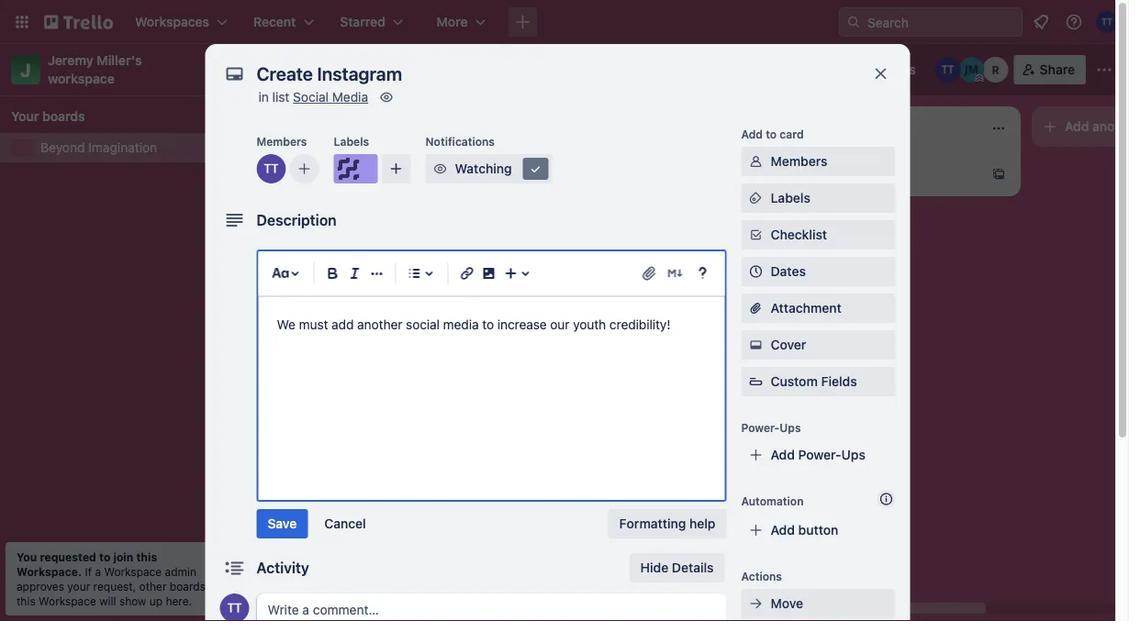 Task type: locate. For each thing, give the bounding box(es) containing it.
1 horizontal spatial color: purple, title: none image
[[334, 154, 378, 184]]

ups down fields
[[842, 448, 866, 463]]

social
[[406, 317, 440, 332]]

image image
[[478, 263, 500, 285]]

sm image inside labels link
[[747, 189, 766, 208]]

power- down 'power-ups'
[[799, 448, 842, 463]]

add a card button up checklist link
[[779, 160, 985, 189]]

sm image inside checklist link
[[747, 226, 766, 244]]

this down approves
[[17, 595, 36, 608]]

requested
[[40, 551, 96, 564]]

sm image inside cover link
[[747, 336, 766, 355]]

card
[[780, 128, 804, 141], [846, 167, 874, 182], [325, 277, 352, 292]]

labels
[[334, 135, 369, 148], [771, 191, 811, 206]]

add left bold ⌘b image
[[287, 277, 311, 292]]

2 vertical spatial a
[[95, 566, 101, 579]]

terry turtle (terryturtle) image left add members to card 'icon'
[[257, 154, 286, 184]]

our
[[551, 317, 570, 332]]

sm image inside move link
[[747, 595, 766, 614]]

1 vertical spatial add a card
[[287, 277, 352, 292]]

miller's
[[97, 53, 142, 68]]

2 horizontal spatial card
[[846, 167, 874, 182]]

a right if
[[95, 566, 101, 579]]

0 vertical spatial workspace
[[104, 566, 162, 579]]

Write a comment text field
[[257, 594, 727, 622]]

0 horizontal spatial create from template… image
[[470, 277, 485, 292]]

1 vertical spatial beyond imagination
[[40, 140, 157, 155]]

request,
[[93, 580, 136, 593]]

imagination down "your boards with 1 items" element
[[88, 140, 157, 155]]

boards
[[42, 109, 85, 124], [170, 580, 206, 593]]

1 vertical spatial imagination
[[88, 140, 157, 155]]

2 horizontal spatial create from template… image
[[992, 167, 1007, 182]]

to up members link
[[766, 128, 777, 141]]

1 horizontal spatial beyond
[[263, 60, 322, 79]]

0 horizontal spatial boards
[[42, 109, 85, 124]]

sm image for labels
[[747, 189, 766, 208]]

power- down custom
[[742, 422, 780, 434]]

0 vertical spatial create from template… image
[[992, 167, 1007, 182]]

2 vertical spatial to
[[99, 551, 111, 564]]

thinking
[[529, 170, 580, 186]]

0 horizontal spatial imagination
[[88, 140, 157, 155]]

join
[[113, 551, 133, 564]]

0 horizontal spatial workspace
[[39, 595, 96, 608]]

1 horizontal spatial create from template… image
[[731, 211, 746, 226]]

1 vertical spatial in
[[209, 580, 218, 593]]

text styles image
[[270, 263, 292, 285]]

beyond imagination down "your boards with 1 items" element
[[40, 140, 157, 155]]

in inside if a workspace admin approves your request, other boards in this workspace will show up here.
[[209, 580, 218, 593]]

to left join
[[99, 551, 111, 564]]

2 horizontal spatial to
[[766, 128, 777, 141]]

attach and insert link image
[[641, 265, 659, 283]]

1 horizontal spatial beyond imagination
[[263, 60, 419, 79]]

card for create from template… icon to the bottom add a card button
[[325, 277, 352, 292]]

Search field
[[862, 8, 1022, 36]]

this
[[136, 551, 157, 564], [17, 595, 36, 608]]

dates button
[[742, 257, 896, 287]]

members down add to card
[[771, 154, 828, 169]]

show menu image
[[1096, 61, 1114, 79]]

workspace down join
[[104, 566, 162, 579]]

0 horizontal spatial beyond
[[40, 140, 85, 155]]

2 horizontal spatial a
[[836, 167, 843, 182]]

a
[[836, 167, 843, 182], [314, 277, 321, 292], [95, 566, 101, 579]]

in left list
[[259, 90, 269, 105]]

power-
[[742, 422, 780, 434], [799, 448, 842, 463]]

members up add members to card 'icon'
[[257, 135, 307, 148]]

0 horizontal spatial this
[[17, 595, 36, 608]]

labels up instagram
[[334, 135, 369, 148]]

italic ⌘i image
[[344, 263, 366, 285]]

workspace
[[48, 71, 115, 86]]

notifications
[[426, 135, 495, 148]]

bold ⌘b image
[[322, 263, 344, 285]]

1 vertical spatial labels
[[771, 191, 811, 206]]

sm image
[[378, 88, 396, 107], [747, 152, 766, 171], [431, 160, 450, 178], [527, 160, 545, 178], [747, 189, 766, 208], [747, 226, 766, 244], [747, 336, 766, 355]]

to right the media
[[482, 317, 494, 332]]

add a card button
[[779, 160, 985, 189], [257, 270, 463, 299]]

0 horizontal spatial add a card button
[[257, 270, 463, 299]]

0 vertical spatial a
[[836, 167, 843, 182]]

attachment button
[[742, 294, 896, 323]]

1 horizontal spatial boards
[[170, 580, 206, 593]]

terry turtle (terryturtle) image
[[1097, 11, 1119, 33], [936, 57, 961, 83], [257, 154, 286, 184], [220, 594, 249, 622]]

1 horizontal spatial in
[[259, 90, 269, 105]]

fields
[[822, 374, 858, 389]]

rubyanndersson (rubyanndersson) image
[[983, 57, 1009, 83]]

add a card button for create from template… icon to the right
[[779, 160, 985, 189]]

add anothe button
[[1032, 107, 1130, 147]]

here.
[[166, 595, 192, 608]]

attachment
[[771, 301, 842, 316]]

1 vertical spatial power-
[[799, 448, 842, 463]]

imagination
[[326, 60, 419, 79], [88, 140, 157, 155]]

1 horizontal spatial add a card button
[[779, 160, 985, 189]]

1 horizontal spatial ups
[[842, 448, 866, 463]]

labels up checklist
[[771, 191, 811, 206]]

1 horizontal spatial power-
[[799, 448, 842, 463]]

sm image for members
[[747, 152, 766, 171]]

save button
[[257, 510, 308, 539]]

sm image down actions
[[747, 595, 766, 614]]

ups up add power-ups on the right of the page
[[780, 422, 801, 434]]

actions
[[742, 570, 782, 583]]

1 vertical spatial sm image
[[747, 595, 766, 614]]

to
[[766, 128, 777, 141], [482, 317, 494, 332], [99, 551, 111, 564]]

0 vertical spatial card
[[780, 128, 804, 141]]

card left the more formatting icon
[[325, 277, 352, 292]]

2 vertical spatial card
[[325, 277, 352, 292]]

1 horizontal spatial this
[[136, 551, 157, 564]]

members
[[257, 135, 307, 148], [771, 154, 828, 169]]

1 horizontal spatial to
[[482, 317, 494, 332]]

add a card up labels link
[[808, 167, 874, 182]]

editor toolbar toolbar
[[266, 259, 718, 288]]

workspace
[[104, 566, 162, 579], [39, 595, 96, 608]]

jeremy miller (jeremymiller198) image
[[960, 57, 985, 83]]

color: purple, title: none image
[[334, 154, 378, 184], [268, 158, 305, 165]]

0 horizontal spatial power-
[[742, 422, 780, 434]]

add button
[[771, 523, 839, 538]]

imagination up media
[[326, 60, 419, 79]]

0 horizontal spatial ups
[[780, 422, 801, 434]]

1 vertical spatial card
[[846, 167, 874, 182]]

beyond down 'your boards' at the top left
[[40, 140, 85, 155]]

0 vertical spatial members
[[257, 135, 307, 148]]

a for add a card button for create from template… icon to the right
[[836, 167, 843, 182]]

0 horizontal spatial in
[[209, 580, 218, 593]]

show
[[119, 595, 146, 608]]

terry turtle (terryturtle) image right here.
[[220, 594, 249, 622]]

beyond imagination link
[[40, 139, 228, 157]]

1 horizontal spatial imagination
[[326, 60, 419, 79]]

formatting help
[[620, 517, 716, 532]]

imagination inside board name text field
[[326, 60, 419, 79]]

1 horizontal spatial a
[[314, 277, 321, 292]]

1 vertical spatial this
[[17, 595, 36, 608]]

credibility!
[[610, 317, 671, 332]]

1 vertical spatial a
[[314, 277, 321, 292]]

in
[[259, 90, 269, 105], [209, 580, 218, 593]]

add
[[332, 317, 354, 332]]

0 vertical spatial beyond imagination
[[263, 60, 419, 79]]

boards right your
[[42, 109, 85, 124]]

add a card for create from template… icon to the bottom
[[287, 277, 352, 292]]

workspace down your
[[39, 595, 96, 608]]

card up labels link
[[846, 167, 874, 182]]

0 horizontal spatial a
[[95, 566, 101, 579]]

1 vertical spatial add a card button
[[257, 270, 463, 299]]

kickoff meeting link
[[268, 235, 481, 254]]

None text field
[[248, 57, 854, 90]]

0 vertical spatial add a card
[[808, 167, 874, 182]]

1 vertical spatial members
[[771, 154, 828, 169]]

color: purple, title: none image right add members to card 'icon'
[[334, 154, 378, 184]]

2 vertical spatial create from template… image
[[470, 277, 485, 292]]

media
[[332, 90, 368, 105]]

share
[[1040, 62, 1076, 77]]

add up members link
[[742, 128, 763, 141]]

custom fields
[[771, 374, 858, 389]]

beyond imagination up media
[[263, 60, 419, 79]]

back to home image
[[44, 7, 113, 37]]

add a card for create from template… icon to the right
[[808, 167, 874, 182]]

1 horizontal spatial members
[[771, 154, 828, 169]]

checklist link
[[742, 220, 896, 250]]

j
[[20, 59, 31, 80]]

0 horizontal spatial labels
[[334, 135, 369, 148]]

card up members link
[[780, 128, 804, 141]]

0 vertical spatial this
[[136, 551, 157, 564]]

0 vertical spatial add a card button
[[779, 160, 985, 189]]

boards down admin
[[170, 580, 206, 593]]

sm image
[[818, 55, 844, 81], [747, 595, 766, 614]]

0 horizontal spatial sm image
[[747, 595, 766, 614]]

cancel button
[[313, 510, 377, 539]]

add
[[1065, 119, 1090, 134], [742, 128, 763, 141], [808, 167, 833, 182], [287, 277, 311, 292], [771, 448, 795, 463], [771, 523, 795, 538]]

1 vertical spatial boards
[[170, 580, 206, 593]]

sm image left filters button
[[818, 55, 844, 81]]

beyond inside board name text field
[[263, 60, 322, 79]]

add a card down kickoff meeting
[[287, 277, 352, 292]]

create
[[268, 170, 308, 186]]

list
[[272, 90, 290, 105]]

terry turtle (terryturtle) image right the open information menu image
[[1097, 11, 1119, 33]]

a up labels link
[[836, 167, 843, 182]]

0 vertical spatial imagination
[[326, 60, 419, 79]]

this right join
[[136, 551, 157, 564]]

share button
[[1015, 55, 1087, 85]]

youth
[[573, 317, 606, 332]]

a left bold ⌘b image
[[314, 277, 321, 292]]

add power-ups
[[771, 448, 866, 463]]

you
[[17, 551, 37, 564]]

sm image inside members link
[[747, 152, 766, 171]]

search image
[[847, 15, 862, 29]]

1 horizontal spatial labels
[[771, 191, 811, 206]]

sm image for cover
[[747, 336, 766, 355]]

add a card button down kickoff meeting 'link'
[[257, 270, 463, 299]]

color: purple, title: none image up create
[[268, 158, 305, 165]]

0 vertical spatial beyond
[[263, 60, 322, 79]]

terry turtle (terryturtle) image
[[463, 191, 485, 213]]

1 vertical spatial ups
[[842, 448, 866, 463]]

ups
[[780, 422, 801, 434], [842, 448, 866, 463]]

more formatting image
[[366, 263, 388, 285]]

0 vertical spatial ups
[[780, 422, 801, 434]]

0 vertical spatial in
[[259, 90, 269, 105]]

0 horizontal spatial to
[[99, 551, 111, 564]]

hide
[[641, 561, 669, 576]]

0 horizontal spatial beyond imagination
[[40, 140, 157, 155]]

hide details link
[[630, 554, 725, 583]]

0 vertical spatial power-
[[742, 422, 780, 434]]

add left anothe
[[1065, 119, 1090, 134]]

approves
[[17, 580, 64, 593]]

power-ups
[[742, 422, 801, 434]]

add to card
[[742, 128, 804, 141]]

to inside you requested to join this workspace.
[[99, 551, 111, 564]]

1 horizontal spatial sm image
[[818, 55, 844, 81]]

0 vertical spatial boards
[[42, 109, 85, 124]]

add members to card image
[[297, 160, 312, 178]]

1 horizontal spatial add a card
[[808, 167, 874, 182]]

0 horizontal spatial add a card
[[287, 277, 352, 292]]

add up labels link
[[808, 167, 833, 182]]

in right other
[[209, 580, 218, 593]]

beyond up list
[[263, 60, 322, 79]]

1 horizontal spatial workspace
[[104, 566, 162, 579]]

1 vertical spatial to
[[482, 317, 494, 332]]

create from template… image
[[992, 167, 1007, 182], [731, 211, 746, 226], [470, 277, 485, 292]]

formatting
[[620, 517, 686, 532]]

move
[[771, 597, 804, 612]]

0 horizontal spatial card
[[325, 277, 352, 292]]

add a card
[[808, 167, 874, 182], [287, 277, 352, 292]]

increase
[[498, 317, 547, 332]]

lists image
[[404, 263, 426, 285]]



Task type: vqa. For each thing, say whether or not it's contained in the screenshot.
Add button
yes



Task type: describe. For each thing, give the bounding box(es) containing it.
social media link
[[293, 90, 368, 105]]

workspace.
[[17, 566, 82, 579]]

add down 'power-ups'
[[771, 448, 795, 463]]

color: bold red, title: "thoughts" element
[[529, 158, 598, 172]]

activity
[[257, 560, 309, 577]]

terry turtle (terryturtle) image left the r
[[936, 57, 961, 83]]

card for add a card button for create from template… icon to the right
[[846, 167, 874, 182]]

kickoff
[[268, 237, 310, 252]]

your boards
[[11, 109, 85, 124]]

admin
[[165, 566, 196, 579]]

jeremy miller's workspace
[[48, 53, 145, 86]]

thoughts thinking
[[529, 159, 598, 186]]

meeting
[[313, 237, 361, 252]]

0 horizontal spatial members
[[257, 135, 307, 148]]

members link
[[742, 147, 896, 176]]

link image
[[456, 263, 478, 285]]

to inside text box
[[482, 317, 494, 332]]

dates
[[771, 264, 806, 279]]

jeremy
[[48, 53, 94, 68]]

1 vertical spatial workspace
[[39, 595, 96, 608]]

view markdown image
[[666, 265, 685, 283]]

0 vertical spatial labels
[[334, 135, 369, 148]]

a inside if a workspace admin approves your request, other boards in this workspace will show up here.
[[95, 566, 101, 579]]

add down the automation
[[771, 523, 795, 538]]

must
[[299, 317, 328, 332]]

primary element
[[0, 0, 1130, 44]]

save
[[268, 517, 297, 532]]

formatting help link
[[609, 510, 727, 539]]

media
[[443, 317, 479, 332]]

move link
[[742, 590, 896, 619]]

cover link
[[742, 331, 896, 360]]

anothe
[[1093, 119, 1130, 134]]

open help dialog image
[[692, 263, 714, 285]]

0 notifications image
[[1031, 11, 1053, 33]]

add a card button for create from template… icon to the bottom
[[257, 270, 463, 299]]

1 vertical spatial beyond
[[40, 140, 85, 155]]

0 horizontal spatial color: purple, title: none image
[[268, 158, 305, 165]]

this inside if a workspace admin approves your request, other boards in this workspace will show up here.
[[17, 595, 36, 608]]

if a workspace admin approves your request, other boards in this workspace will show up here.
[[17, 566, 218, 608]]

automation
[[742, 495, 804, 508]]

your
[[67, 580, 90, 593]]

Board name text field
[[254, 55, 428, 85]]

filters button
[[851, 55, 922, 85]]

add button button
[[742, 516, 896, 546]]

your boards with 1 items element
[[11, 106, 219, 128]]

Main content area, start typing to enter text. text field
[[277, 314, 707, 336]]

sm image for watching
[[431, 160, 450, 178]]

instagram
[[311, 170, 370, 186]]

in list social media
[[259, 90, 368, 105]]

other
[[139, 580, 167, 593]]

boards inside if a workspace admin approves your request, other boards in this workspace will show up here.
[[170, 580, 206, 593]]

thoughts
[[547, 159, 598, 172]]

1 vertical spatial create from template… image
[[731, 211, 746, 226]]

watching
[[455, 161, 512, 176]]

button
[[799, 523, 839, 538]]

thinking link
[[529, 169, 742, 187]]

add power-ups link
[[742, 441, 896, 470]]

filters
[[879, 62, 916, 77]]

details
[[672, 561, 714, 576]]

watching button
[[426, 154, 552, 184]]

will
[[99, 595, 116, 608]]

social
[[293, 90, 329, 105]]

custom
[[771, 374, 818, 389]]

add anothe
[[1065, 119, 1130, 134]]

we must add another social media to increase our youth credibility!
[[277, 317, 671, 332]]

beyond imagination inside board name text field
[[263, 60, 419, 79]]

you requested to join this workspace.
[[17, 551, 157, 579]]

cover
[[771, 338, 807, 353]]

this inside you requested to join this workspace.
[[136, 551, 157, 564]]

a for create from template… icon to the bottom add a card button
[[314, 277, 321, 292]]

checklist
[[771, 227, 828, 242]]

r
[[992, 63, 1000, 76]]

we
[[277, 317, 296, 332]]

0 vertical spatial sm image
[[818, 55, 844, 81]]

custom fields button
[[742, 373, 896, 391]]

0 vertical spatial to
[[766, 128, 777, 141]]

1 horizontal spatial card
[[780, 128, 804, 141]]

create instagram link
[[268, 169, 481, 187]]

another
[[357, 317, 403, 332]]

open information menu image
[[1065, 13, 1084, 31]]

hide details
[[641, 561, 714, 576]]

your
[[11, 109, 39, 124]]

cancel
[[325, 517, 366, 532]]

create instagram
[[268, 170, 370, 186]]

kickoff meeting
[[268, 237, 361, 252]]

r button
[[983, 57, 1009, 83]]

create board or workspace image
[[514, 13, 532, 31]]

labels link
[[742, 184, 896, 213]]

help
[[690, 517, 716, 532]]

up
[[149, 595, 163, 608]]

if
[[85, 566, 92, 579]]

sm image for checklist
[[747, 226, 766, 244]]



